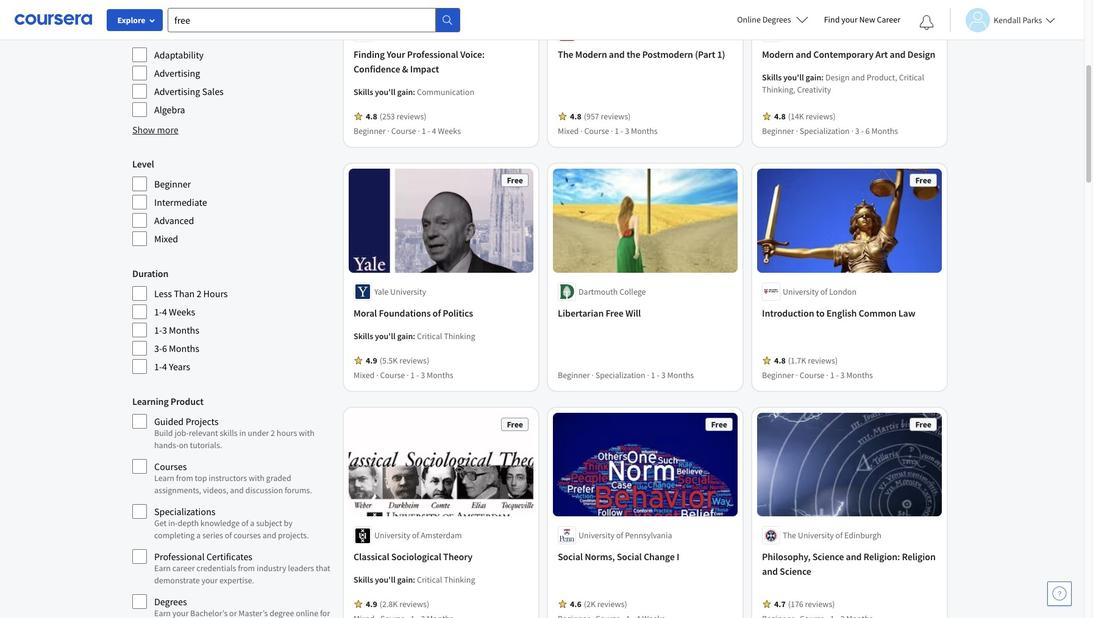 Task type: vqa. For each thing, say whether or not it's contained in the screenshot.
Leadership Analysis,
no



Task type: describe. For each thing, give the bounding box(es) containing it.
reviews) for (2.8k reviews)
[[399, 599, 429, 610]]

libertarian
[[558, 307, 604, 319]]

your
[[387, 48, 405, 61]]

4.8 for 4.8 (14k reviews)
[[774, 111, 786, 122]]

certificates
[[206, 551, 252, 563]]

you'll for finding your professional voice: confidence & impact
[[375, 87, 396, 98]]

mixed for 4.9 (5.5k reviews)
[[354, 370, 375, 381]]

the for the university of edinburgh
[[783, 531, 796, 542]]

(2.8k
[[380, 599, 398, 610]]

job-
[[175, 428, 189, 439]]

and inside get in-depth knowledge of a subject by completing a series of courses and projects.
[[263, 530, 276, 541]]

explore button
[[107, 9, 163, 31]]

you'll for moral foundations of politics
[[375, 331, 396, 342]]

expertise.
[[219, 576, 254, 586]]

skills for classical sociological theory
[[354, 575, 373, 586]]

1 vertical spatial science
[[780, 566, 811, 578]]

london for professional
[[421, 28, 448, 39]]

you'll up thinking,
[[783, 72, 804, 83]]

from inside learn from top instructors with graded assignments, videos, and discussion forums.
[[176, 473, 193, 484]]

1 horizontal spatial design
[[907, 48, 935, 61]]

learning
[[132, 396, 169, 408]]

social norms, social change i link
[[558, 550, 733, 565]]

find your new career link
[[818, 12, 907, 27]]

of up the sociological
[[412, 531, 419, 542]]

art
[[875, 48, 888, 61]]

politics
[[443, 307, 473, 319]]

course for (1.7k
[[800, 370, 825, 381]]

skills for finding your professional voice: confidence & impact
[[354, 87, 373, 98]]

reviews) for (2k reviews)
[[597, 599, 627, 610]]

will
[[625, 307, 641, 319]]

4.8 (253 reviews)
[[366, 111, 426, 122]]

english
[[827, 307, 857, 319]]

university for social norms, social change i
[[579, 531, 614, 542]]

mixed · course · 1 - 3 months for (957
[[558, 126, 658, 137]]

online
[[737, 14, 761, 25]]

3 inside duration group
[[162, 324, 167, 337]]

kendall
[[994, 14, 1021, 25]]

finding your professional voice: confidence & impact
[[354, 48, 485, 75]]

subject
[[256, 518, 282, 529]]

moral
[[354, 307, 377, 319]]

religion:
[[864, 551, 900, 564]]

to
[[816, 307, 825, 319]]

explore
[[117, 15, 145, 26]]

relevant
[[189, 428, 218, 439]]

skills group
[[132, 27, 332, 118]]

demonstrate
[[154, 576, 200, 586]]

online degrees button
[[727, 6, 818, 33]]

critical inside design and product, critical thinking, creativity
[[899, 72, 924, 83]]

skills inside skills group
[[132, 29, 154, 41]]

4.8 for 4.8 (957 reviews)
[[570, 111, 581, 122]]

0 vertical spatial 4
[[432, 126, 436, 137]]

skills up thinking,
[[762, 72, 782, 83]]

professional inside learning product 'group'
[[154, 551, 205, 563]]

kendall parks
[[994, 14, 1042, 25]]

advertising for advertising sales
[[154, 85, 200, 98]]

the modern and the postmodern (part 1) link
[[558, 47, 733, 62]]

1)
[[717, 48, 725, 61]]

reviews) for (5.5k reviews)
[[399, 355, 429, 366]]

1- for 1-4 years
[[154, 361, 162, 373]]

classical sociological theory link
[[354, 550, 529, 565]]

contemporary
[[813, 48, 874, 61]]

1 horizontal spatial your
[[841, 14, 858, 25]]

of down knowledge
[[225, 530, 232, 541]]

professional inside finding your professional voice: confidence & impact
[[407, 48, 458, 61]]

beginner · course · 1 - 4 weeks
[[354, 126, 461, 137]]

free inside libertarian free will link
[[606, 307, 624, 319]]

modern and contemporary art and design
[[762, 48, 935, 61]]

advanced
[[154, 215, 194, 227]]

1 vertical spatial a
[[196, 530, 201, 541]]

the
[[627, 48, 640, 61]]

advertising for advertising
[[154, 67, 200, 79]]

build job-relevant skills in under 2 hours with hands-on tutorials.
[[154, 428, 315, 451]]

completing
[[154, 530, 195, 541]]

- for 4.8 (957 reviews)
[[621, 126, 623, 137]]

free for social norms, social change i
[[711, 419, 727, 430]]

skills you'll gain : critical thinking for foundations
[[354, 331, 475, 342]]

beginner for beginner · specialization · 1 - 3 months
[[558, 370, 590, 381]]

with inside learn from top instructors with graded assignments, videos, and discussion forums.
[[249, 473, 264, 484]]

mixed · course · 1 - 3 months for (5.5k
[[354, 370, 453, 381]]

course for (957
[[584, 126, 609, 137]]

religion
[[902, 551, 936, 564]]

top
[[195, 473, 207, 484]]

edinburgh
[[844, 531, 882, 542]]

introduction
[[762, 307, 814, 319]]

university of london for to
[[783, 286, 857, 297]]

0 vertical spatial 6
[[866, 126, 870, 137]]

parks
[[1023, 14, 1042, 25]]

and inside design and product, critical thinking, creativity
[[851, 72, 865, 83]]

earn career credentials from industry leaders that demonstrate your expertise.
[[154, 563, 330, 586]]

(253
[[380, 111, 395, 122]]

under
[[248, 428, 269, 439]]

beginner for beginner · specialization · 3 - 6 months
[[762, 126, 794, 137]]

(14k
[[788, 111, 804, 122]]

courses
[[154, 461, 187, 473]]

2 social from the left
[[617, 551, 642, 564]]

skills you'll gain : communication
[[354, 87, 474, 98]]

less than 2 hours
[[154, 288, 228, 300]]

3-
[[154, 343, 162, 355]]

projects
[[186, 416, 219, 428]]

university for classical sociological theory
[[374, 531, 410, 542]]

your inside earn career credentials from industry leaders that demonstrate your expertise.
[[202, 576, 218, 586]]

professional certificates
[[154, 551, 252, 563]]

and down edinburgh
[[846, 551, 862, 564]]

pennsylvania
[[625, 531, 672, 542]]

4.7
[[774, 599, 786, 610]]

series
[[202, 530, 223, 541]]

show more button
[[132, 123, 179, 137]]

yale university
[[374, 286, 426, 297]]

projects.
[[278, 530, 309, 541]]

learn from top instructors with graded assignments, videos, and discussion forums.
[[154, 473, 312, 496]]

4.7 (176 reviews)
[[774, 599, 835, 610]]

4.8 (1.7k reviews)
[[774, 355, 838, 366]]

4.6 (2k reviews)
[[570, 599, 627, 610]]

of up courses
[[241, 518, 248, 529]]

show notifications image
[[919, 15, 934, 30]]

4.8 (957 reviews)
[[570, 111, 631, 122]]

introduction to english common law
[[762, 307, 915, 319]]

and left the
[[609, 48, 625, 61]]

show
[[132, 124, 155, 136]]

skills you'll gain : critical thinking for sociological
[[354, 575, 475, 586]]

beginner for beginner
[[154, 178, 191, 190]]

get in-depth knowledge of a subject by completing a series of courses and projects.
[[154, 518, 309, 541]]

london for english
[[829, 286, 857, 297]]

leaders
[[288, 563, 314, 574]]

1 for 4.9 (5.5k reviews)
[[410, 370, 415, 381]]

1 for 4.8 (957 reviews)
[[615, 126, 619, 137]]

1-4 years
[[154, 361, 190, 373]]

and inside learn from top instructors with graded assignments, videos, and discussion forums.
[[230, 485, 244, 496]]

industry
[[257, 563, 286, 574]]

free for moral foundations of politics
[[507, 175, 523, 186]]

gain for finding your professional voice: confidence & impact
[[397, 87, 413, 98]]

university of pennsylvania
[[579, 531, 672, 542]]

4.9 (2.8k reviews)
[[366, 599, 429, 610]]

libertarian free will
[[558, 307, 641, 319]]

specializations
[[154, 506, 215, 518]]

0 vertical spatial science
[[812, 551, 844, 564]]

confidence
[[354, 63, 400, 75]]

course for (5.5k
[[380, 370, 405, 381]]

yale
[[374, 286, 389, 297]]

university for finding your professional voice: confidence & impact
[[374, 28, 410, 39]]

beginner · specialization · 1 - 3 months
[[558, 370, 694, 381]]

free for classical sociological theory
[[507, 419, 523, 430]]

beginner · specialization · 3 - 6 months
[[762, 126, 898, 137]]

new
[[859, 14, 875, 25]]

of left politics
[[433, 307, 441, 319]]

course for (253
[[391, 126, 416, 137]]

change
[[644, 551, 675, 564]]

learning product
[[132, 396, 204, 408]]



Task type: locate. For each thing, give the bounding box(es) containing it.
advertising down adaptability
[[154, 67, 200, 79]]

i
[[677, 551, 679, 564]]

1 horizontal spatial the
[[783, 531, 796, 542]]

0 horizontal spatial from
[[176, 473, 193, 484]]

of up "to" at the right of page
[[820, 286, 828, 297]]

1 horizontal spatial london
[[829, 286, 857, 297]]

moral foundations of politics link
[[354, 306, 529, 321]]

reviews)
[[397, 111, 426, 122], [601, 111, 631, 122], [806, 111, 836, 122], [399, 355, 429, 366], [808, 355, 838, 366], [399, 599, 429, 610], [597, 599, 627, 610], [805, 599, 835, 610]]

free for philosophy, science and religion: religion and science
[[915, 419, 932, 430]]

4 for weeks
[[162, 306, 167, 318]]

and down instructors
[[230, 485, 244, 496]]

0 horizontal spatial your
[[202, 576, 218, 586]]

mixed · course · 1 - 3 months down 4.9 (5.5k reviews)
[[354, 370, 453, 381]]

skills for moral foundations of politics
[[354, 331, 373, 342]]

learning product group
[[132, 394, 332, 619]]

dartmouth college
[[579, 286, 646, 297]]

1 vertical spatial mixed
[[154, 233, 178, 245]]

1 vertical spatial 6
[[162, 343, 167, 355]]

university up 'norms,'
[[579, 531, 614, 542]]

0 horizontal spatial university of london
[[374, 28, 448, 39]]

4
[[432, 126, 436, 137], [162, 306, 167, 318], [162, 361, 167, 373]]

philosophy, science and religion: religion and science
[[762, 551, 936, 578]]

skills you'll gain : critical thinking down the classical sociological theory
[[354, 575, 475, 586]]

law
[[898, 307, 915, 319]]

skills down confidence
[[354, 87, 373, 98]]

1 vertical spatial design
[[825, 72, 850, 83]]

1 horizontal spatial 6
[[866, 126, 870, 137]]

tutorials.
[[190, 440, 222, 451]]

design down contemporary
[[825, 72, 850, 83]]

by
[[284, 518, 293, 529]]

weeks down communication
[[438, 126, 461, 137]]

4.8 left "(1.7k"
[[774, 355, 786, 366]]

1 vertical spatial critical
[[417, 331, 442, 342]]

2 horizontal spatial mixed
[[558, 126, 579, 137]]

0 vertical spatial specialization
[[800, 126, 850, 137]]

1- up 3-
[[154, 324, 162, 337]]

mixed inside level group
[[154, 233, 178, 245]]

1 vertical spatial skills you'll gain : critical thinking
[[354, 575, 475, 586]]

reviews) right (957
[[601, 111, 631, 122]]

1 for 4.8 (253 reviews)
[[422, 126, 426, 137]]

1 horizontal spatial social
[[617, 551, 642, 564]]

: down impact
[[413, 87, 415, 98]]

beginner inside level group
[[154, 178, 191, 190]]

1 4.9 from the top
[[366, 355, 377, 366]]

(5.5k
[[380, 355, 398, 366]]

- for 4.8 (253 reviews)
[[428, 126, 430, 137]]

modern and contemporary art and design link
[[762, 47, 937, 62]]

4.9 left (5.5k
[[366, 355, 377, 366]]

0 vertical spatial 1-
[[154, 306, 162, 318]]

2 modern from the left
[[762, 48, 794, 61]]

1 horizontal spatial professional
[[407, 48, 458, 61]]

university up the classical sociological theory
[[374, 531, 410, 542]]

1-3 months
[[154, 324, 199, 337]]

moral foundations of politics
[[354, 307, 473, 319]]

skills down classical
[[354, 575, 373, 586]]

university for introduction to english common law
[[783, 286, 819, 297]]

social
[[558, 551, 583, 564], [617, 551, 642, 564]]

london up finding your professional voice: confidence & impact link
[[421, 28, 448, 39]]

6 inside duration group
[[162, 343, 167, 355]]

creativity
[[797, 84, 831, 95]]

sociological
[[391, 551, 441, 564]]

degrees inside 'popup button'
[[762, 14, 791, 25]]

reviews) for (957 reviews)
[[601, 111, 631, 122]]

6 up 1-4 years
[[162, 343, 167, 355]]

1 vertical spatial 1-
[[154, 324, 162, 337]]

1 vertical spatial weeks
[[169, 306, 195, 318]]

product
[[171, 396, 204, 408]]

dartmouth
[[579, 286, 618, 297]]

·
[[387, 126, 390, 137], [418, 126, 420, 137], [580, 126, 583, 137], [611, 126, 613, 137], [796, 126, 798, 137], [851, 126, 854, 137], [376, 370, 378, 381], [407, 370, 409, 381], [592, 370, 594, 381], [647, 370, 649, 381], [796, 370, 798, 381], [826, 370, 828, 381]]

0 horizontal spatial specialization
[[595, 370, 645, 381]]

social left 'norms,'
[[558, 551, 583, 564]]

discussion
[[245, 485, 283, 496]]

- for 4.9 (5.5k reviews)
[[416, 370, 419, 381]]

2 inside duration group
[[197, 288, 201, 300]]

0 horizontal spatial 2
[[197, 288, 201, 300]]

0 horizontal spatial science
[[780, 566, 811, 578]]

you'll up (5.5k
[[375, 331, 396, 342]]

critical for classical sociological theory
[[417, 575, 442, 586]]

more
[[157, 124, 179, 136]]

science down the university of edinburgh
[[812, 551, 844, 564]]

and down subject
[[263, 530, 276, 541]]

4 for years
[[162, 361, 167, 373]]

mixed down 4.9 (5.5k reviews)
[[354, 370, 375, 381]]

0 horizontal spatial weeks
[[169, 306, 195, 318]]

of up finding your professional voice: confidence & impact
[[412, 28, 419, 39]]

4.8 for 4.8 (1.7k reviews)
[[774, 355, 786, 366]]

4 left years
[[162, 361, 167, 373]]

degrees inside learning product 'group'
[[154, 596, 187, 608]]

gain for classical sociological theory
[[397, 575, 413, 586]]

a left series at the bottom of the page
[[196, 530, 201, 541]]

1 for 4.8 (1.7k reviews)
[[830, 370, 834, 381]]

0 vertical spatial with
[[299, 428, 315, 439]]

communication
[[417, 87, 474, 98]]

0 horizontal spatial design
[[825, 72, 850, 83]]

specialization for 3
[[800, 126, 850, 137]]

2 advertising from the top
[[154, 85, 200, 98]]

university of london up your
[[374, 28, 448, 39]]

reviews) for (1.7k reviews)
[[808, 355, 838, 366]]

reviews) for (14k reviews)
[[806, 111, 836, 122]]

kendall parks button
[[950, 8, 1056, 32]]

the modern and the postmodern (part 1)
[[558, 48, 725, 61]]

0 horizontal spatial social
[[558, 551, 583, 564]]

modern left the
[[575, 48, 607, 61]]

on
[[179, 440, 188, 451]]

1 horizontal spatial weeks
[[438, 126, 461, 137]]

reviews) right the (2k
[[597, 599, 627, 610]]

help center image
[[1052, 587, 1067, 602]]

career
[[877, 14, 900, 25]]

a up courses
[[250, 518, 254, 529]]

mixed for 4.8 (957 reviews)
[[558, 126, 579, 137]]

mixed · course · 1 - 3 months
[[558, 126, 658, 137], [354, 370, 453, 381]]

with up 'discussion'
[[249, 473, 264, 484]]

0 horizontal spatial professional
[[154, 551, 205, 563]]

0 vertical spatial london
[[421, 28, 448, 39]]

reviews) for (253 reviews)
[[397, 111, 426, 122]]

advertising sales
[[154, 85, 224, 98]]

degrees
[[762, 14, 791, 25], [154, 596, 187, 608]]

4.8 left (253
[[366, 111, 377, 122]]

1 vertical spatial specialization
[[595, 370, 645, 381]]

product,
[[867, 72, 897, 83]]

0 vertical spatial degrees
[[762, 14, 791, 25]]

earn
[[154, 563, 171, 574]]

degrees down the demonstrate at the left of the page
[[154, 596, 187, 608]]

2 right than at top
[[197, 288, 201, 300]]

6
[[866, 126, 870, 137], [162, 343, 167, 355]]

1 horizontal spatial degrees
[[762, 14, 791, 25]]

- for 4.8 (14k reviews)
[[861, 126, 864, 137]]

: up creativity
[[821, 72, 824, 83]]

0 vertical spatial 4.9
[[366, 355, 377, 366]]

gain down the classical sociological theory
[[397, 575, 413, 586]]

0 vertical spatial a
[[250, 518, 254, 529]]

and down 'philosophy,'
[[762, 566, 778, 578]]

1 horizontal spatial science
[[812, 551, 844, 564]]

the for the modern and the postmodern (part 1)
[[558, 48, 573, 61]]

critical
[[899, 72, 924, 83], [417, 331, 442, 342], [417, 575, 442, 586]]

in-
[[168, 518, 178, 529]]

6 down design and product, critical thinking, creativity
[[866, 126, 870, 137]]

you'll up (2.8k
[[375, 575, 396, 586]]

with inside build job-relevant skills in under 2 hours with hands-on tutorials.
[[299, 428, 315, 439]]

graded
[[266, 473, 291, 484]]

None search field
[[168, 8, 460, 32]]

4.8 for 4.8 (253 reviews)
[[366, 111, 377, 122]]

the inside 'the modern and the postmodern (part 1)' link
[[558, 48, 573, 61]]

0 horizontal spatial 6
[[162, 343, 167, 355]]

3 1- from the top
[[154, 361, 162, 373]]

1 horizontal spatial mixed
[[354, 370, 375, 381]]

1 horizontal spatial university of london
[[783, 286, 857, 297]]

norms,
[[585, 551, 615, 564]]

0 vertical spatial from
[[176, 473, 193, 484]]

1 horizontal spatial specialization
[[800, 126, 850, 137]]

london
[[421, 28, 448, 39], [829, 286, 857, 297]]

critical right product,
[[899, 72, 924, 83]]

from
[[176, 473, 193, 484], [238, 563, 255, 574]]

(1.7k
[[788, 355, 806, 366]]

3
[[625, 126, 629, 137], [855, 126, 859, 137], [162, 324, 167, 337], [421, 370, 425, 381], [661, 370, 666, 381], [840, 370, 845, 381]]

0 vertical spatial 2
[[197, 288, 201, 300]]

4.8 left "(14k"
[[774, 111, 786, 122]]

2 4.9 from the top
[[366, 599, 377, 610]]

: for classical sociological theory
[[413, 575, 415, 586]]

duration group
[[132, 266, 332, 375]]

2 left hours
[[271, 428, 275, 439]]

0 vertical spatial mixed · course · 1 - 3 months
[[558, 126, 658, 137]]

What do you want to learn? text field
[[168, 8, 436, 32]]

university up 'philosophy,'
[[798, 531, 834, 542]]

0 vertical spatial university of london
[[374, 28, 448, 39]]

critical for moral foundations of politics
[[417, 331, 442, 342]]

course down 4.8 (1.7k reviews) at the right bottom
[[800, 370, 825, 381]]

free for introduction to english common law
[[915, 175, 932, 186]]

4.9 for moral
[[366, 355, 377, 366]]

beginner · course · 1 - 3 months
[[762, 370, 873, 381]]

university up 'foundations'
[[390, 286, 426, 297]]

and right art
[[890, 48, 906, 61]]

videos,
[[203, 485, 228, 496]]

0 horizontal spatial mixed
[[154, 233, 178, 245]]

0 vertical spatial weeks
[[438, 126, 461, 137]]

level group
[[132, 157, 332, 247]]

0 horizontal spatial a
[[196, 530, 201, 541]]

1 vertical spatial 2
[[271, 428, 275, 439]]

mixed · course · 1 - 3 months down the 4.8 (957 reviews)
[[558, 126, 658, 137]]

2 vertical spatial 1-
[[154, 361, 162, 373]]

reviews) up the beginner · specialization · 3 - 6 months
[[806, 111, 836, 122]]

algebra
[[154, 104, 185, 116]]

4.9 left (2.8k
[[366, 599, 377, 610]]

0 vertical spatial skills you'll gain : critical thinking
[[354, 331, 475, 342]]

coursera image
[[15, 10, 92, 29]]

3-6 months
[[154, 343, 199, 355]]

foundations
[[379, 307, 431, 319]]

than
[[174, 288, 195, 300]]

sales
[[202, 85, 224, 98]]

finding your professional voice: confidence & impact link
[[354, 47, 529, 76]]

you'll up (253
[[375, 87, 396, 98]]

gain for moral foundations of politics
[[397, 331, 413, 342]]

1- down 3-
[[154, 361, 162, 373]]

modern up the skills you'll gain :
[[762, 48, 794, 61]]

your
[[841, 14, 858, 25], [202, 576, 218, 586]]

1 skills you'll gain : critical thinking from the top
[[354, 331, 475, 342]]

and left product,
[[851, 72, 865, 83]]

professional
[[407, 48, 458, 61], [154, 551, 205, 563]]

london up the english
[[829, 286, 857, 297]]

: down the classical sociological theory
[[413, 575, 415, 586]]

philosophy, science and religion: religion and science link
[[762, 550, 937, 579]]

- for 4.8 (1.7k reviews)
[[836, 370, 839, 381]]

gain down 'foundations'
[[397, 331, 413, 342]]

critical down the classical sociological theory link
[[417, 575, 442, 586]]

0 horizontal spatial london
[[421, 28, 448, 39]]

gain down &
[[397, 87, 413, 98]]

university of london up "to" at the right of page
[[783, 286, 857, 297]]

university of london for your
[[374, 28, 448, 39]]

degrees right online
[[762, 14, 791, 25]]

4.9
[[366, 355, 377, 366], [366, 599, 377, 610]]

1 vertical spatial london
[[829, 286, 857, 297]]

(part
[[695, 48, 715, 61]]

college
[[620, 286, 646, 297]]

course down the 4.8 (957 reviews)
[[584, 126, 609, 137]]

thinking down 'theory'
[[444, 575, 475, 586]]

1 1- from the top
[[154, 306, 162, 318]]

0 vertical spatial advertising
[[154, 67, 200, 79]]

credentials
[[196, 563, 236, 574]]

1 social from the left
[[558, 551, 583, 564]]

design inside design and product, critical thinking, creativity
[[825, 72, 850, 83]]

1 vertical spatial professional
[[154, 551, 205, 563]]

0 vertical spatial professional
[[407, 48, 458, 61]]

1 thinking from the top
[[444, 331, 475, 342]]

beginner for beginner · course · 1 - 3 months
[[762, 370, 794, 381]]

with
[[299, 428, 315, 439], [249, 473, 264, 484]]

: down moral foundations of politics
[[413, 331, 415, 342]]

1 horizontal spatial a
[[250, 518, 254, 529]]

1- down less
[[154, 306, 162, 318]]

theory
[[443, 551, 473, 564]]

beginner for beginner · course · 1 - 4 weeks
[[354, 126, 386, 137]]

advertising up the algebra
[[154, 85, 200, 98]]

0 vertical spatial your
[[841, 14, 858, 25]]

course down (5.5k
[[380, 370, 405, 381]]

1 horizontal spatial 2
[[271, 428, 275, 439]]

and up the skills you'll gain :
[[796, 48, 812, 61]]

2 skills you'll gain : critical thinking from the top
[[354, 575, 475, 586]]

0 horizontal spatial mixed · course · 1 - 3 months
[[354, 370, 453, 381]]

from up expertise.
[[238, 563, 255, 574]]

&
[[402, 63, 408, 75]]

1-4 weeks
[[154, 306, 195, 318]]

science down 'philosophy,'
[[780, 566, 811, 578]]

specialization for 1
[[595, 370, 645, 381]]

from inside earn career credentials from industry leaders that demonstrate your expertise.
[[238, 563, 255, 574]]

1 vertical spatial your
[[202, 576, 218, 586]]

weeks down than at top
[[169, 306, 195, 318]]

find your new career
[[824, 14, 900, 25]]

4 down communication
[[432, 126, 436, 137]]

1 vertical spatial with
[[249, 473, 264, 484]]

2 vertical spatial mixed
[[354, 370, 375, 381]]

1 vertical spatial mixed · course · 1 - 3 months
[[354, 370, 453, 381]]

1 vertical spatial 4
[[162, 306, 167, 318]]

(957
[[584, 111, 599, 122]]

1 vertical spatial advertising
[[154, 85, 200, 98]]

0 horizontal spatial modern
[[575, 48, 607, 61]]

classical sociological theory
[[354, 551, 473, 564]]

reviews) right (5.5k
[[399, 355, 429, 366]]

of up the social norms, social change i at the bottom right of page
[[616, 531, 623, 542]]

hours
[[277, 428, 297, 439]]

your right find
[[841, 14, 858, 25]]

professional down completing at the bottom
[[154, 551, 205, 563]]

reviews) right (176
[[805, 599, 835, 610]]

professional up impact
[[407, 48, 458, 61]]

with right hours
[[299, 428, 315, 439]]

1- for 1-3 months
[[154, 324, 162, 337]]

get
[[154, 518, 167, 529]]

1 modern from the left
[[575, 48, 607, 61]]

1 vertical spatial 4.9
[[366, 599, 377, 610]]

skills you'll gain : critical thinking down moral foundations of politics
[[354, 331, 475, 342]]

reviews) up the 'beginner · course · 1 - 3 months'
[[808, 355, 838, 366]]

reviews) up the beginner · course · 1 - 4 weeks
[[397, 111, 426, 122]]

1- for 1-4 weeks
[[154, 306, 162, 318]]

course
[[391, 126, 416, 137], [584, 126, 609, 137], [380, 370, 405, 381], [800, 370, 825, 381]]

career
[[172, 563, 195, 574]]

1 horizontal spatial from
[[238, 563, 255, 574]]

mixed down the 4.8 (957 reviews)
[[558, 126, 579, 137]]

postmodern
[[642, 48, 693, 61]]

hands-
[[154, 440, 179, 451]]

1 vertical spatial university of london
[[783, 286, 857, 297]]

1 vertical spatial from
[[238, 563, 255, 574]]

1 vertical spatial degrees
[[154, 596, 187, 608]]

adaptability
[[154, 49, 204, 61]]

0 vertical spatial the
[[558, 48, 573, 61]]

4 down less
[[162, 306, 167, 318]]

: for finding your professional voice: confidence & impact
[[413, 87, 415, 98]]

that
[[316, 563, 330, 574]]

you'll for classical sociological theory
[[375, 575, 396, 586]]

4.9 for classical
[[366, 599, 377, 610]]

weeks
[[438, 126, 461, 137], [169, 306, 195, 318]]

0 vertical spatial mixed
[[558, 126, 579, 137]]

critical down moral foundations of politics link
[[417, 331, 442, 342]]

duration
[[132, 268, 168, 280]]

design down show notifications 'icon'
[[907, 48, 935, 61]]

0 horizontal spatial the
[[558, 48, 573, 61]]

reviews) for (176 reviews)
[[805, 599, 835, 610]]

social down university of pennsylvania
[[617, 551, 642, 564]]

2 vertical spatial 4
[[162, 361, 167, 373]]

2 inside build job-relevant skills in under 2 hours with hands-on tutorials.
[[271, 428, 275, 439]]

0 vertical spatial critical
[[899, 72, 924, 83]]

2 1- from the top
[[154, 324, 162, 337]]

0 vertical spatial design
[[907, 48, 935, 61]]

1 vertical spatial thinking
[[444, 575, 475, 586]]

thinking down politics
[[444, 331, 475, 342]]

instructors
[[209, 473, 247, 484]]

gain up creativity
[[806, 72, 821, 83]]

: for moral foundations of politics
[[413, 331, 415, 342]]

voice:
[[460, 48, 485, 61]]

weeks inside duration group
[[169, 306, 195, 318]]

1 vertical spatial the
[[783, 531, 796, 542]]

0 vertical spatial thinking
[[444, 331, 475, 342]]

0 horizontal spatial with
[[249, 473, 264, 484]]

1 horizontal spatial modern
[[762, 48, 794, 61]]

skills down moral
[[354, 331, 373, 342]]

thinking for moral foundations of politics
[[444, 331, 475, 342]]

1 advertising from the top
[[154, 67, 200, 79]]

of left edinburgh
[[836, 531, 843, 542]]

0 horizontal spatial degrees
[[154, 596, 187, 608]]

2 thinking from the top
[[444, 575, 475, 586]]

1 horizontal spatial mixed · course · 1 - 3 months
[[558, 126, 658, 137]]

1 horizontal spatial with
[[299, 428, 315, 439]]

2 vertical spatial critical
[[417, 575, 442, 586]]

thinking for classical sociological theory
[[444, 575, 475, 586]]

mixed down advanced
[[154, 233, 178, 245]]

skills you'll gain :
[[762, 72, 825, 83]]

course down the 4.8 (253 reviews)
[[391, 126, 416, 137]]



